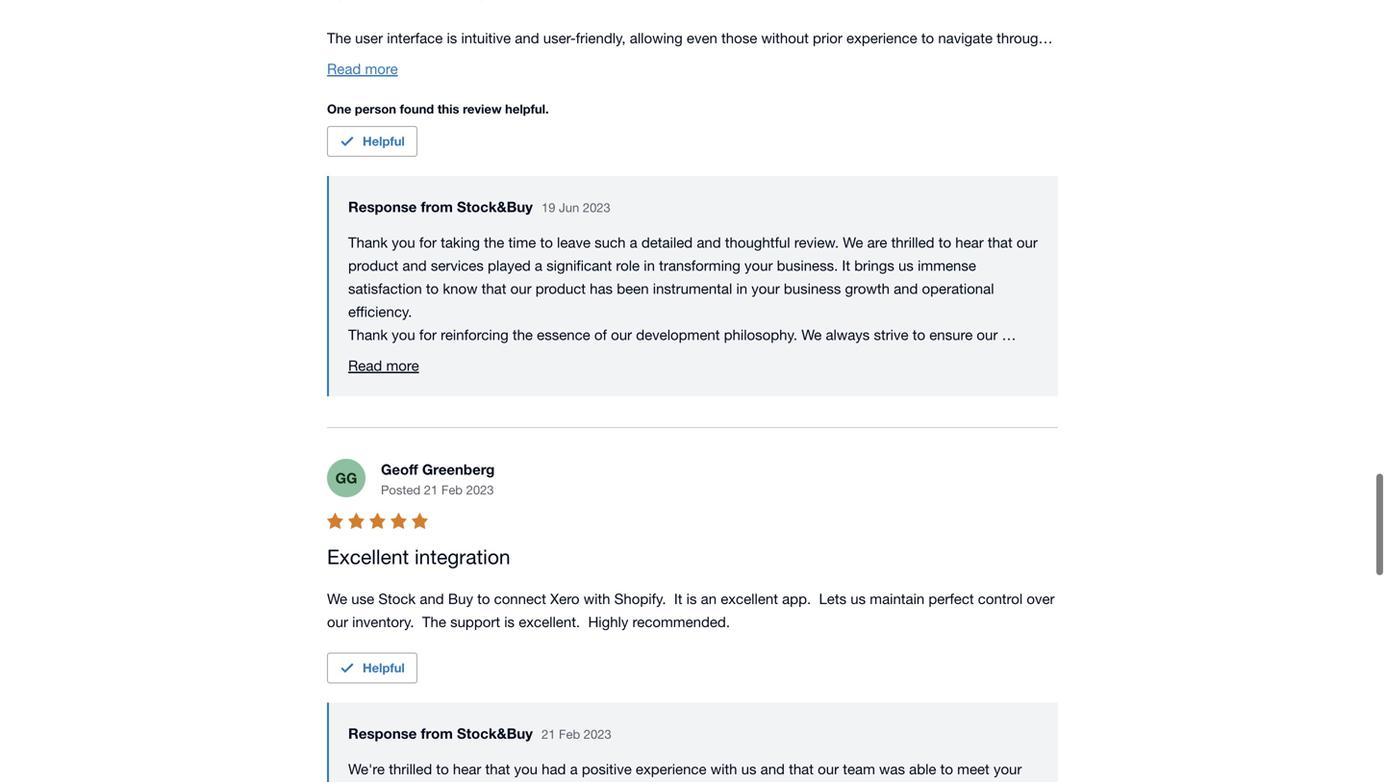 Task type: locate. For each thing, give the bounding box(es) containing it.
your
[[745, 257, 773, 274], [752, 280, 780, 297], [511, 396, 540, 412], [994, 761, 1022, 778]]

0 vertical spatial it
[[842, 257, 851, 274]]

one person found this review helpful.
[[327, 102, 549, 117]]

hear down response from stock&buy 21 feb 2023
[[453, 761, 481, 778]]

0 horizontal spatial is
[[403, 349, 413, 366]]

it up recommended.
[[674, 590, 683, 607]]

thank
[[348, 234, 388, 251], [348, 326, 388, 343], [348, 442, 388, 459]]

our
[[1017, 234, 1038, 251], [511, 280, 532, 297], [611, 326, 632, 343], [977, 326, 998, 343], [734, 349, 756, 366], [327, 614, 348, 630], [818, 761, 839, 778]]

response
[[348, 198, 417, 216], [348, 725, 417, 743]]

0 vertical spatial 21
[[424, 483, 438, 498]]

0 horizontal spatial it
[[674, 590, 683, 607]]

our inside we use stock and buy to connect xero with shopify.  it is an excellent app.  lets us maintain perfect control over our inventory.  the support is excellent.  highly recommended.
[[327, 614, 348, 630]]

the left essence
[[513, 326, 533, 343]]

us
[[899, 257, 914, 274], [738, 396, 754, 412], [851, 590, 866, 607], [742, 761, 757, 778]]

we up customers.
[[802, 326, 822, 343]]

read more button up please
[[348, 354, 419, 377]]

us right lets
[[851, 590, 866, 607]]

thrilled right we're
[[389, 761, 432, 778]]

and up the
[[420, 590, 444, 607]]

efficiency.
[[348, 303, 412, 320]]

thank up satisfaction at the top left of page
[[348, 234, 388, 251]]

feb up had
[[559, 727, 580, 742]]

2 thank from the top
[[348, 326, 388, 343]]

2 vertical spatial the
[[547, 349, 568, 366]]

and right needs
[[615, 349, 639, 366]]

1 vertical spatial helpful
[[363, 661, 405, 676]]

thrilled inside we're thrilled to hear that you had a positive experience with us and that our team was able to meet your
[[389, 761, 432, 778]]

2023 down greenberg
[[466, 483, 494, 498]]

1 vertical spatial 2023
[[466, 483, 494, 498]]

being
[[480, 442, 516, 459]]

2 helpful from the top
[[363, 661, 405, 676]]

stock&buy for response from stock&buy 19 jun 2023
[[457, 198, 533, 216]]

from for response from stock&buy 21 feb 2023
[[421, 725, 453, 743]]

1 vertical spatial of
[[718, 349, 730, 366]]

xero
[[550, 590, 580, 607]]

0 horizontal spatial thrilled
[[389, 761, 432, 778]]

your right share
[[511, 396, 540, 412]]

excellent.
[[519, 614, 580, 630]]

more for the bottommost read more button
[[386, 357, 419, 374]]

connect
[[494, 590, 546, 607]]

thank down efficiency.
[[348, 326, 388, 343]]

we left use
[[327, 590, 347, 607]]

thoughtful
[[725, 234, 791, 251]]

1 vertical spatial from
[[421, 725, 453, 743]]

1 vertical spatial response
[[348, 725, 417, 743]]

0 horizontal spatial we
[[327, 590, 347, 607]]

in down transforming
[[737, 280, 748, 297]]

perfect
[[929, 590, 974, 607]]

thrilled
[[892, 234, 935, 251], [389, 761, 432, 778]]

1 vertical spatial thank
[[348, 326, 388, 343]]

1 vertical spatial more
[[386, 357, 419, 374]]

for left taking
[[419, 234, 437, 251]]

shopify.
[[615, 590, 666, 607]]

we're thrilled to hear that you had a positive experience with us and that our team was able to meet your
[[348, 761, 1035, 782]]

to right buy
[[477, 590, 490, 607]]

1 horizontal spatial feb
[[559, 727, 580, 742]]

read up one
[[327, 60, 361, 77]]

read more up the person
[[327, 60, 398, 77]]

1 horizontal spatial hear
[[956, 234, 984, 251]]

1 vertical spatial it
[[674, 590, 683, 607]]

to down response from stock&buy 21 feb 2023
[[436, 761, 449, 778]]

helpful button down the person
[[327, 126, 417, 157]]

with
[[517, 349, 543, 366], [708, 396, 734, 412], [584, 590, 611, 607], [711, 761, 738, 778]]

0 vertical spatial helpful
[[363, 134, 405, 149]]

your down the thoughtful
[[745, 257, 773, 274]]

maintain
[[870, 590, 925, 607]]

helpful down inventory.
[[363, 661, 405, 676]]

feb inside response from stock&buy 21 feb 2023
[[559, 727, 580, 742]]

0 vertical spatial stock&buy
[[457, 198, 533, 216]]

1 vertical spatial we
[[802, 326, 822, 343]]

aligned
[[466, 349, 513, 366]]

1 vertical spatial is
[[687, 590, 697, 607]]

is down the connect
[[504, 614, 515, 630]]

more up the person
[[365, 60, 398, 77]]

with inside we're thrilled to hear that you had a positive experience with us and that our team was able to meet your
[[711, 761, 738, 778]]

more up continue
[[386, 357, 419, 374]]

1 horizontal spatial of
[[718, 349, 730, 366]]

1 from from the top
[[421, 198, 453, 216]]

1 horizontal spatial in
[[737, 280, 748, 297]]

1 horizontal spatial it
[[842, 257, 851, 274]]

0 vertical spatial helpful button
[[327, 126, 417, 157]]

2 vertical spatial 2023
[[584, 727, 612, 742]]

2023 inside geoff greenberg posted 21 feb 2023
[[466, 483, 494, 498]]

2023 right jun
[[583, 200, 611, 215]]

detailed
[[642, 234, 693, 251]]

operational
[[922, 280, 995, 297]]

such
[[595, 234, 626, 251]]

response up we're
[[348, 725, 417, 743]]

0 horizontal spatial of
[[595, 326, 607, 343]]

product up satisfaction at the top left of page
[[348, 257, 399, 274]]

the up played
[[484, 234, 505, 251]]

brings
[[855, 257, 895, 274]]

essence
[[537, 326, 591, 343]]

1 horizontal spatial thrilled
[[892, 234, 935, 251]]

the down essence
[[547, 349, 568, 366]]

2 vertical spatial we
[[327, 590, 347, 607]]

thrilled inside thank you for taking the time to leave such a detailed and thoughtful review. we are thrilled to hear that our product and services played a significant role in transforming your business. it brings us immense satisfaction to know that our product has been instrumental in your business growth and operational efficiency. thank you for reinforcing the essence of our development philosophy. we always strive to ensure our product is closely aligned with the needs and aspirations of our customers. please continue to share your insights and suggestions with us thank you again for being a valued customer.
[[892, 234, 935, 251]]

21 inside response from stock&buy 21 feb 2023
[[542, 727, 556, 742]]

1 vertical spatial thrilled
[[389, 761, 432, 778]]

to right time
[[540, 234, 553, 251]]

read
[[327, 60, 361, 77], [348, 357, 382, 374]]

philosophy.
[[724, 326, 798, 343]]

0 vertical spatial from
[[421, 198, 453, 216]]

of down philosophy.
[[718, 349, 730, 366]]

0 vertical spatial is
[[403, 349, 413, 366]]

21 right posted
[[424, 483, 438, 498]]

the
[[422, 614, 446, 630]]

and inside we use stock and buy to connect xero with shopify.  it is an excellent app.  lets us maintain perfect control over our inventory.  the support is excellent.  highly recommended.
[[420, 590, 444, 607]]

0 vertical spatial thrilled
[[892, 234, 935, 251]]

highly
[[588, 614, 629, 630]]

2023 inside response from stock&buy 19 jun 2023
[[583, 200, 611, 215]]

time
[[509, 234, 536, 251]]

0 horizontal spatial 21
[[424, 483, 438, 498]]

always
[[826, 326, 870, 343]]

1 vertical spatial for
[[419, 326, 437, 343]]

0 horizontal spatial hear
[[453, 761, 481, 778]]

1 vertical spatial read more
[[348, 357, 419, 374]]

growth
[[845, 280, 890, 297]]

read more
[[327, 60, 398, 77], [348, 357, 419, 374]]

0 horizontal spatial feb
[[442, 483, 463, 498]]

2 vertical spatial is
[[504, 614, 515, 630]]

2023 for response from stock&buy 19 jun 2023
[[583, 200, 611, 215]]

1 horizontal spatial 21
[[542, 727, 556, 742]]

it
[[842, 257, 851, 274], [674, 590, 683, 607]]

your inside we're thrilled to hear that you had a positive experience with us and that our team was able to meet your
[[994, 761, 1022, 778]]

helpful down the person
[[363, 134, 405, 149]]

0 vertical spatial feb
[[442, 483, 463, 498]]

2023 for geoff greenberg posted 21 feb 2023
[[466, 483, 494, 498]]

business.
[[777, 257, 838, 274]]

of up needs
[[595, 326, 607, 343]]

one
[[327, 102, 352, 117]]

and
[[697, 234, 721, 251], [403, 257, 427, 274], [894, 280, 918, 297], [615, 349, 639, 366], [597, 396, 622, 412], [420, 590, 444, 607], [761, 761, 785, 778]]

1 horizontal spatial we
[[802, 326, 822, 343]]

meet
[[958, 761, 990, 778]]

feb inside geoff greenberg posted 21 feb 2023
[[442, 483, 463, 498]]

jun
[[559, 200, 580, 215]]

read more button up the person
[[327, 57, 398, 80]]

you up satisfaction at the top left of page
[[392, 234, 415, 251]]

stock&buy
[[457, 198, 533, 216], [457, 725, 533, 743]]

2 helpful button from the top
[[327, 653, 417, 684]]

the
[[484, 234, 505, 251], [513, 326, 533, 343], [547, 349, 568, 366]]

a
[[630, 234, 638, 251], [535, 257, 543, 274], [520, 442, 527, 459], [570, 761, 578, 778]]

response from stock&buy 21 feb 2023
[[348, 725, 612, 743]]

thrilled right are
[[892, 234, 935, 251]]

2023 inside response from stock&buy 21 feb 2023
[[584, 727, 612, 742]]

1 vertical spatial feb
[[559, 727, 580, 742]]

product
[[348, 257, 399, 274], [536, 280, 586, 297], [348, 349, 399, 366]]

2 horizontal spatial the
[[547, 349, 568, 366]]

2023 up positive
[[584, 727, 612, 742]]

helpful button down inventory.
[[327, 653, 417, 684]]

1 response from the top
[[348, 198, 417, 216]]

stock
[[378, 590, 416, 607]]

2 horizontal spatial we
[[843, 234, 864, 251]]

helpful button
[[327, 126, 417, 157], [327, 653, 417, 684]]

us down philosophy.
[[738, 396, 754, 412]]

helpful
[[363, 134, 405, 149], [363, 661, 405, 676]]

hear inside we're thrilled to hear that you had a positive experience with us and that our team was able to meet your
[[453, 761, 481, 778]]

we
[[843, 234, 864, 251], [802, 326, 822, 343], [327, 590, 347, 607]]

and left team
[[761, 761, 785, 778]]

is left "closely"
[[403, 349, 413, 366]]

21 inside geoff greenberg posted 21 feb 2023
[[424, 483, 438, 498]]

for up "closely"
[[419, 326, 437, 343]]

from
[[421, 198, 453, 216], [421, 725, 453, 743]]

1 vertical spatial hear
[[453, 761, 481, 778]]

0 vertical spatial in
[[644, 257, 655, 274]]

2 response from the top
[[348, 725, 417, 743]]

business
[[784, 280, 841, 297]]

21 up had
[[542, 727, 556, 742]]

thank up gg
[[348, 442, 388, 459]]

1 stock&buy from the top
[[457, 198, 533, 216]]

is left an
[[687, 590, 697, 607]]

we left are
[[843, 234, 864, 251]]

0 vertical spatial read more button
[[327, 57, 398, 80]]

with right experience
[[711, 761, 738, 778]]

0 vertical spatial more
[[365, 60, 398, 77]]

taking
[[441, 234, 480, 251]]

in right role
[[644, 257, 655, 274]]

1 vertical spatial stock&buy
[[457, 725, 533, 743]]

0 vertical spatial thank
[[348, 234, 388, 251]]

to
[[540, 234, 553, 251], [939, 234, 952, 251], [426, 280, 439, 297], [913, 326, 926, 343], [455, 396, 468, 412], [477, 590, 490, 607], [436, 761, 449, 778], [941, 761, 954, 778]]

for up greenberg
[[459, 442, 476, 459]]

0 vertical spatial hear
[[956, 234, 984, 251]]

response up satisfaction at the top left of page
[[348, 198, 417, 216]]

share
[[472, 396, 507, 412]]

feb for posted
[[442, 483, 463, 498]]

a right had
[[570, 761, 578, 778]]

with up highly
[[584, 590, 611, 607]]

it left brings
[[842, 257, 851, 274]]

your right meet
[[994, 761, 1022, 778]]

0 vertical spatial 2023
[[583, 200, 611, 215]]

hear inside thank you for taking the time to leave such a detailed and thoughtful review. we are thrilled to hear that our product and services played a significant role in transforming your business. it brings us immense satisfaction to know that our product has been instrumental in your business growth and operational efficiency. thank you for reinforcing the essence of our development philosophy. we always strive to ensure our product is closely aligned with the needs and aspirations of our customers. please continue to share your insights and suggestions with us thank you again for being a valued customer.
[[956, 234, 984, 251]]

0 vertical spatial product
[[348, 257, 399, 274]]

hear
[[956, 234, 984, 251], [453, 761, 481, 778]]

2 vertical spatial thank
[[348, 442, 388, 459]]

1 vertical spatial helpful button
[[327, 653, 417, 684]]

strive
[[874, 326, 909, 343]]

support
[[450, 614, 500, 630]]

an
[[701, 590, 717, 607]]

2 stock&buy from the top
[[457, 725, 533, 743]]

0 vertical spatial the
[[484, 234, 505, 251]]

you
[[392, 234, 415, 251], [392, 326, 415, 343], [392, 442, 415, 459], [514, 761, 538, 778]]

us right experience
[[742, 761, 757, 778]]

feb down greenberg
[[442, 483, 463, 498]]

1 vertical spatial product
[[536, 280, 586, 297]]

read up please
[[348, 357, 382, 374]]

closely
[[417, 349, 462, 366]]

1 vertical spatial read more button
[[348, 354, 419, 377]]

product up please
[[348, 349, 399, 366]]

0 vertical spatial of
[[595, 326, 607, 343]]

1 vertical spatial 21
[[542, 727, 556, 742]]

transforming
[[659, 257, 741, 274]]

able
[[909, 761, 937, 778]]

development
[[636, 326, 720, 343]]

feb
[[442, 483, 463, 498], [559, 727, 580, 742]]

read more up please
[[348, 357, 419, 374]]

1 thank from the top
[[348, 234, 388, 251]]

feb for stock&buy
[[559, 727, 580, 742]]

product down significant
[[536, 280, 586, 297]]

hear up immense in the right top of the page
[[956, 234, 984, 251]]

thank you for taking the time to leave such a detailed and thoughtful review. we are thrilled to hear that our product and services played a significant role in transforming your business. it brings us immense satisfaction to know that our product has been instrumental in your business growth and operational efficiency. thank you for reinforcing the essence of our development philosophy. we always strive to ensure our product is closely aligned with the needs and aspirations of our customers. please continue to share your insights and suggestions with us thank you again for being a valued customer.
[[348, 234, 1042, 459]]

more for the top read more button
[[365, 60, 398, 77]]

21
[[424, 483, 438, 498], [542, 727, 556, 742]]

2 from from the top
[[421, 725, 453, 743]]

a right such
[[630, 234, 638, 251]]

more
[[365, 60, 398, 77], [386, 357, 419, 374]]

control
[[978, 590, 1023, 607]]

1 horizontal spatial the
[[513, 326, 533, 343]]

0 vertical spatial response
[[348, 198, 417, 216]]

you left had
[[514, 761, 538, 778]]



Task type: describe. For each thing, give the bounding box(es) containing it.
you up geoff
[[392, 442, 415, 459]]

customer.
[[578, 442, 641, 459]]

continue
[[395, 396, 451, 412]]

satisfaction
[[348, 280, 422, 297]]

with inside we use stock and buy to connect xero with shopify.  it is an excellent app.  lets us maintain perfect control over our inventory.  the support is excellent.  highly recommended.
[[584, 590, 611, 607]]

and up satisfaction at the top left of page
[[403, 257, 427, 274]]

it inside thank you for taking the time to leave such a detailed and thoughtful review. we are thrilled to hear that our product and services played a significant role in transforming your business. it brings us immense satisfaction to know that our product has been instrumental in your business growth and operational efficiency. thank you for reinforcing the essence of our development philosophy. we always strive to ensure our product is closely aligned with the needs and aspirations of our customers. please continue to share your insights and suggestions with us thank you again for being a valued customer.
[[842, 257, 851, 274]]

immense
[[918, 257, 977, 274]]

significant
[[547, 257, 612, 274]]

a right being
[[520, 442, 527, 459]]

that down played
[[482, 280, 507, 297]]

suggestions
[[626, 396, 704, 412]]

0 vertical spatial read more
[[327, 60, 398, 77]]

insights
[[544, 396, 593, 412]]

3 thank from the top
[[348, 442, 388, 459]]

1 helpful from the top
[[363, 134, 405, 149]]

aspirations
[[643, 349, 714, 366]]

you inside we're thrilled to hear that you had a positive experience with us and that our team was able to meet your
[[514, 761, 538, 778]]

a inside we're thrilled to hear that you had a positive experience with us and that our team was able to meet your
[[570, 761, 578, 778]]

to up immense in the right top of the page
[[939, 234, 952, 251]]

know
[[443, 280, 478, 297]]

19
[[542, 200, 556, 215]]

geoff greenberg posted 21 feb 2023
[[381, 461, 495, 498]]

with right "aligned"
[[517, 349, 543, 366]]

and right growth
[[894, 280, 918, 297]]

1 vertical spatial the
[[513, 326, 533, 343]]

gg
[[335, 470, 357, 487]]

to right strive
[[913, 326, 926, 343]]

1 horizontal spatial is
[[504, 614, 515, 630]]

0 vertical spatial for
[[419, 234, 437, 251]]

excellent
[[327, 545, 409, 569]]

a down time
[[535, 257, 543, 274]]

person
[[355, 102, 396, 117]]

ensure
[[930, 326, 973, 343]]

2023 for response from stock&buy 21 feb 2023
[[584, 727, 612, 742]]

our inside we're thrilled to hear that you had a positive experience with us and that our team was able to meet your
[[818, 761, 839, 778]]

geoff
[[381, 461, 418, 478]]

been
[[617, 280, 649, 297]]

services
[[431, 257, 484, 274]]

0 horizontal spatial in
[[644, 257, 655, 274]]

1 helpful button from the top
[[327, 126, 417, 157]]

instrumental
[[653, 280, 733, 297]]

team
[[843, 761, 876, 778]]

21 for posted
[[424, 483, 438, 498]]

with right suggestions
[[708, 396, 734, 412]]

response for response from stock&buy 19 jun 2023
[[348, 198, 417, 216]]

1 vertical spatial in
[[737, 280, 748, 297]]

0 horizontal spatial the
[[484, 234, 505, 251]]

us right brings
[[899, 257, 914, 274]]

you down efficiency.
[[392, 326, 415, 343]]

that up operational
[[988, 234, 1013, 251]]

needs
[[572, 349, 611, 366]]

app.
[[782, 590, 811, 607]]

valued
[[531, 442, 574, 459]]

had
[[542, 761, 566, 778]]

it inside we use stock and buy to connect xero with shopify.  it is an excellent app.  lets us maintain perfect control over our inventory.  the support is excellent.  highly recommended.
[[674, 590, 683, 607]]

review
[[463, 102, 502, 117]]

integration
[[415, 545, 511, 569]]

please
[[348, 396, 391, 412]]

that left team
[[789, 761, 814, 778]]

helpful.
[[505, 102, 549, 117]]

and right insights
[[597, 396, 622, 412]]

0 vertical spatial we
[[843, 234, 864, 251]]

21 for stock&buy
[[542, 727, 556, 742]]

inventory.
[[352, 614, 414, 630]]

we're
[[348, 761, 385, 778]]

stock&buy for response from stock&buy 21 feb 2023
[[457, 725, 533, 743]]

lets
[[819, 590, 847, 607]]

buy
[[448, 590, 473, 607]]

excellent
[[721, 590, 778, 607]]

us inside we're thrilled to hear that you had a positive experience with us and that our team was able to meet your
[[742, 761, 757, 778]]

excellent integration
[[327, 545, 511, 569]]

to inside we use stock and buy to connect xero with shopify.  it is an excellent app.  lets us maintain perfect control over our inventory.  the support is excellent.  highly recommended.
[[477, 590, 490, 607]]

played
[[488, 257, 531, 274]]

role
[[616, 257, 640, 274]]

we use stock and buy to connect xero with shopify.  it is an excellent app.  lets us maintain perfect control over our inventory.  the support is excellent.  highly recommended.
[[327, 590, 1059, 630]]

recommended.
[[633, 614, 730, 630]]

was
[[880, 761, 905, 778]]

has
[[590, 280, 613, 297]]

and inside we're thrilled to hear that you had a positive experience with us and that our team was able to meet your
[[761, 761, 785, 778]]

2 vertical spatial product
[[348, 349, 399, 366]]

over
[[1027, 590, 1055, 607]]

from for response from stock&buy 19 jun 2023
[[421, 198, 453, 216]]

2 vertical spatial for
[[459, 442, 476, 459]]

positive
[[582, 761, 632, 778]]

your up philosophy.
[[752, 280, 780, 297]]

again
[[419, 442, 455, 459]]

greenberg
[[422, 461, 495, 478]]

are
[[868, 234, 888, 251]]

to left share
[[455, 396, 468, 412]]

this
[[438, 102, 459, 117]]

is inside thank you for taking the time to leave such a detailed and thoughtful review. we are thrilled to hear that our product and services played a significant role in transforming your business. it brings us immense satisfaction to know that our product has been instrumental in your business growth and operational efficiency. thank you for reinforcing the essence of our development philosophy. we always strive to ensure our product is closely aligned with the needs and aspirations of our customers. please continue to share your insights and suggestions with us thank you again for being a valued customer.
[[403, 349, 413, 366]]

to right able
[[941, 761, 954, 778]]

us inside we use stock and buy to connect xero with shopify.  it is an excellent app.  lets us maintain perfect control over our inventory.  the support is excellent.  highly recommended.
[[851, 590, 866, 607]]

response for response from stock&buy 21 feb 2023
[[348, 725, 417, 743]]

posted
[[381, 483, 421, 498]]

leave
[[557, 234, 591, 251]]

use
[[351, 590, 374, 607]]

and up transforming
[[697, 234, 721, 251]]

0 vertical spatial read
[[327, 60, 361, 77]]

review.
[[795, 234, 839, 251]]

to left know
[[426, 280, 439, 297]]

1 vertical spatial read
[[348, 357, 382, 374]]

response from stock&buy 19 jun 2023
[[348, 198, 611, 216]]

that down response from stock&buy 21 feb 2023
[[485, 761, 510, 778]]

reinforcing
[[441, 326, 509, 343]]

customers.
[[760, 349, 831, 366]]

we inside we use stock and buy to connect xero with shopify.  it is an excellent app.  lets us maintain perfect control over our inventory.  the support is excellent.  highly recommended.
[[327, 590, 347, 607]]

experience
[[636, 761, 707, 778]]

2 horizontal spatial is
[[687, 590, 697, 607]]

found
[[400, 102, 434, 117]]



Task type: vqa. For each thing, say whether or not it's contained in the screenshot.
2023
yes



